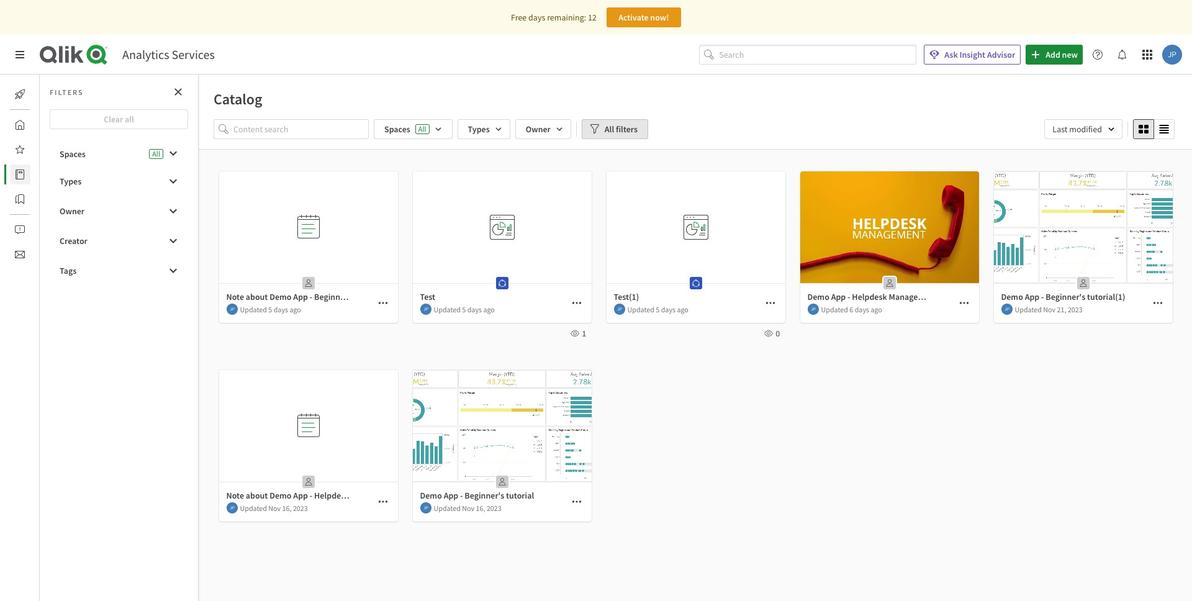 Task type: vqa. For each thing, say whether or not it's contained in the screenshot.
sample
no



Task type: locate. For each thing, give the bounding box(es) containing it.
owner for owner dropdown button in filters region
[[526, 124, 551, 135]]

0 horizontal spatial catalog
[[40, 169, 67, 180]]

owner for owner dropdown button to the bottom
[[60, 206, 85, 217]]

updated 5 days ago for note about demo app - beginner's tutorial(1) (december 14, 2023)
[[240, 305, 301, 314]]

updated nov 21, 2023
[[1016, 305, 1083, 314]]

nov for demo app - beginner's tutorial(1)
[[1044, 305, 1056, 314]]

all
[[605, 124, 615, 135], [419, 124, 427, 134], [152, 149, 160, 158]]

tutorial(1)
[[356, 291, 394, 303], [1088, 291, 1126, 303]]

2023 for demo app - beginner's tutorial(1)
[[1069, 305, 1083, 314]]

1 horizontal spatial updated 5 days ago
[[434, 305, 495, 314]]

1 horizontal spatial nov
[[462, 504, 475, 513]]

james peterson element for test(1)
[[614, 304, 625, 315]]

updated 5 days ago for test(1)
[[628, 305, 689, 314]]

1 horizontal spatial 5
[[462, 305, 466, 314]]

0 horizontal spatial nov
[[269, 504, 281, 513]]

favorites image
[[15, 145, 25, 155]]

updated 5 days ago down "about" at the left
[[240, 305, 301, 314]]

1 vertical spatial james peterson image
[[420, 304, 431, 315]]

- for demo app - beginner's tutorial(1)
[[1042, 291, 1045, 303]]

tags button
[[50, 261, 188, 281]]

ask insight advisor
[[945, 49, 1016, 60]]

2 horizontal spatial more actions image
[[1153, 298, 1163, 308]]

types inside filters region
[[468, 124, 490, 135]]

subscriptions image
[[15, 250, 25, 260]]

0 horizontal spatial owner
[[60, 206, 85, 217]]

nov
[[1044, 305, 1056, 314], [269, 504, 281, 513], [462, 504, 475, 513]]

1 ago from the left
[[290, 305, 301, 314]]

james peterson image for test(1)
[[614, 304, 625, 315]]

tutorial
[[506, 490, 534, 501]]

more actions image
[[572, 298, 582, 308], [960, 298, 970, 308], [378, 497, 388, 507], [572, 497, 582, 507]]

all filters
[[605, 124, 638, 135]]

updated for demo app - beginner's tutorial(1)
[[1016, 305, 1043, 314]]

2 horizontal spatial nov
[[1044, 305, 1056, 314]]

2 5 from the left
[[462, 305, 466, 314]]

home image
[[15, 120, 25, 130]]

0 horizontal spatial qlik sense app image
[[413, 370, 592, 482]]

owner button inside filters region
[[516, 119, 571, 139]]

0 vertical spatial owner button
[[516, 119, 571, 139]]

5 for test
[[462, 305, 466, 314]]

3 more actions image from the left
[[1153, 298, 1163, 308]]

updated
[[240, 305, 267, 314], [434, 305, 461, 314], [628, 305, 655, 314], [822, 305, 849, 314], [1016, 305, 1043, 314], [240, 504, 267, 513], [434, 504, 461, 513]]

0 horizontal spatial test space element
[[492, 273, 512, 293]]

0 vertical spatial owner
[[526, 124, 551, 135]]

james peterson element
[[226, 304, 238, 315], [420, 304, 431, 315], [614, 304, 625, 315], [808, 304, 819, 315], [1002, 304, 1013, 315], [226, 503, 238, 514], [420, 503, 431, 514]]

1 vertical spatial types
[[60, 176, 82, 187]]

advisor
[[988, 49, 1016, 60]]

4 ago from the left
[[871, 305, 883, 314]]

0 horizontal spatial 2023
[[293, 504, 308, 513]]

more actions image for test(1)
[[766, 298, 776, 308]]

test space element for test
[[492, 273, 512, 293]]

types
[[468, 124, 490, 135], [60, 176, 82, 187]]

3 5 from the left
[[656, 305, 660, 314]]

ago for test(1)
[[677, 305, 689, 314]]

alerts image
[[15, 225, 25, 235]]

- right "about" at the left
[[310, 291, 313, 303]]

james peterson image
[[226, 304, 238, 315], [614, 304, 625, 315], [808, 304, 819, 315], [1002, 304, 1013, 315], [226, 503, 238, 514]]

2 updated 5 days ago from the left
[[434, 305, 495, 314]]

catalog inside the navigation pane element
[[40, 169, 67, 180]]

demo for demo app - helpdesk management
[[808, 291, 830, 303]]

1 horizontal spatial spaces
[[385, 124, 411, 135]]

2 horizontal spatial qlik sense app image
[[994, 171, 1173, 283]]

filters region
[[199, 117, 1193, 149]]

getting started image
[[15, 89, 25, 99]]

personal element for demo app - beginner's tutorial(1)
[[1074, 273, 1094, 293]]

types button
[[458, 119, 511, 139], [50, 171, 188, 191]]

demo app - helpdesk management
[[808, 291, 938, 303]]

14,
[[438, 291, 450, 303]]

1 horizontal spatial tutorial(1)
[[1088, 291, 1126, 303]]

qlik sense app image for tutorial(1)
[[994, 171, 1173, 283]]

new
[[1063, 49, 1079, 60]]

1 horizontal spatial types button
[[458, 119, 511, 139]]

16,
[[282, 504, 292, 513], [476, 504, 486, 513]]

1 horizontal spatial qlik sense app image
[[801, 171, 979, 283]]

2 horizontal spatial 5
[[656, 305, 660, 314]]

insight
[[960, 49, 986, 60]]

updated inside the updated nov 16, 2023 link
[[240, 504, 267, 513]]

james peterson image for demo app - beginner's tutorial(1)
[[1002, 304, 1013, 315]]

app for demo app - beginner's tutorial
[[444, 490, 459, 501]]

0 horizontal spatial owner button
[[50, 201, 188, 221]]

0 horizontal spatial tutorial(1)
[[356, 291, 394, 303]]

updated 5 days ago down 2023)
[[434, 305, 495, 314]]

3 updated 5 days ago from the left
[[628, 305, 689, 314]]

0 vertical spatial spaces
[[385, 124, 411, 135]]

analytics services element
[[122, 47, 215, 62]]

demo
[[270, 291, 292, 303], [808, 291, 830, 303], [1002, 291, 1024, 303], [420, 490, 442, 501]]

2 ago from the left
[[484, 305, 495, 314]]

personal element
[[299, 273, 318, 293], [880, 273, 900, 293], [1074, 273, 1094, 293], [299, 472, 318, 492], [492, 472, 512, 492]]

0
[[776, 328, 781, 339]]

beginner's for demo app - beginner's tutorial
[[465, 490, 505, 501]]

open sidebar menu image
[[15, 50, 25, 60]]

james peterson image for test
[[420, 304, 431, 315]]

1 test space element from the left
[[492, 273, 512, 293]]

1 5 from the left
[[269, 305, 272, 314]]

note about demo app - beginner's tutorial(1) (december 14, 2023)
[[226, 291, 472, 303]]

updated 5 days ago
[[240, 305, 301, 314], [434, 305, 495, 314], [628, 305, 689, 314]]

updated nov 16, 2023 link
[[219, 370, 398, 523]]

test space element
[[492, 273, 512, 293], [686, 273, 706, 293]]

21,
[[1058, 305, 1067, 314]]

catalog
[[214, 89, 263, 109], [40, 169, 67, 180]]

1 horizontal spatial updated nov 16, 2023
[[434, 504, 502, 513]]

days
[[529, 12, 546, 23], [274, 305, 288, 314], [468, 305, 482, 314], [661, 305, 676, 314], [855, 305, 870, 314]]

2 test space element from the left
[[686, 273, 706, 293]]

1 vertical spatial catalog
[[40, 169, 67, 180]]

1 horizontal spatial catalog
[[214, 89, 263, 109]]

2 vertical spatial james peterson image
[[420, 503, 431, 514]]

updated 5 days ago down test(1)
[[628, 305, 689, 314]]

updated for demo app - beginner's tutorial
[[434, 504, 461, 513]]

1 horizontal spatial owner button
[[516, 119, 571, 139]]

5
[[269, 305, 272, 314], [462, 305, 466, 314], [656, 305, 660, 314]]

0 horizontal spatial updated 5 days ago
[[240, 305, 301, 314]]

demo app - beginner's tutorial
[[420, 490, 534, 501]]

2 16, from the left
[[476, 504, 486, 513]]

2 more actions image from the left
[[766, 298, 776, 308]]

- left tutorial
[[460, 490, 463, 501]]

1 updated nov 16, 2023 from the left
[[240, 504, 308, 513]]

2 horizontal spatial 2023
[[1069, 305, 1083, 314]]

3 ago from the left
[[677, 305, 689, 314]]

1 horizontal spatial beginner's
[[465, 490, 505, 501]]

qlik sense app image
[[801, 171, 979, 283], [994, 171, 1173, 283], [413, 370, 592, 482]]

ago
[[290, 305, 301, 314], [484, 305, 495, 314], [677, 305, 689, 314], [871, 305, 883, 314]]

james peterson image for note about demo app - beginner's tutorial(1) (december 14, 2023)
[[226, 304, 238, 315]]

16, for demo app - beginner's tutorial james peterson image
[[476, 504, 486, 513]]

12
[[588, 12, 597, 23]]

this item has not been viewed in the last 28 days. image
[[765, 329, 774, 338]]

1 horizontal spatial 16,
[[476, 504, 486, 513]]

owner inside filters region
[[526, 124, 551, 135]]

app
[[293, 291, 308, 303], [832, 291, 846, 303], [1026, 291, 1040, 303], [444, 490, 459, 501]]

more actions image for note about demo app - beginner's tutorial(1) (december 14, 2023)
[[378, 298, 388, 308]]

-
[[310, 291, 313, 303], [848, 291, 851, 303], [1042, 291, 1045, 303], [460, 490, 463, 501]]

nov for demo app - beginner's tutorial
[[462, 504, 475, 513]]

ask insight advisor button
[[925, 45, 1022, 65]]

1 vertical spatial types button
[[50, 171, 188, 191]]

updated for test(1)
[[628, 305, 655, 314]]

0 horizontal spatial spaces
[[60, 148, 86, 160]]

owner
[[526, 124, 551, 135], [60, 206, 85, 217]]

test space element for test(1)
[[686, 273, 706, 293]]

1 horizontal spatial more actions image
[[766, 298, 776, 308]]

0 horizontal spatial types
[[60, 176, 82, 187]]

0 vertical spatial types
[[468, 124, 490, 135]]

1 horizontal spatial 2023
[[487, 504, 502, 513]]

1 16, from the left
[[282, 504, 292, 513]]

2 horizontal spatial updated 5 days ago
[[628, 305, 689, 314]]

(december
[[396, 291, 437, 303]]

0 horizontal spatial more actions image
[[378, 298, 388, 308]]

beginner's for demo app - beginner's tutorial(1)
[[1046, 291, 1086, 303]]

types for top types dropdown button
[[468, 124, 490, 135]]

1 more actions image from the left
[[378, 298, 388, 308]]

1 horizontal spatial owner
[[526, 124, 551, 135]]

more actions image
[[378, 298, 388, 308], [766, 298, 776, 308], [1153, 298, 1163, 308]]

last modified
[[1053, 124, 1103, 135]]

1 vertical spatial spaces
[[60, 148, 86, 160]]

0 horizontal spatial 5
[[269, 305, 272, 314]]

updated nov 16, 2023
[[240, 504, 308, 513], [434, 504, 502, 513]]

catalog image
[[15, 170, 25, 180]]

james peterson element for note about demo app - beginner's tutorial(1) (december 14, 2023)
[[226, 304, 238, 315]]

- up 6
[[848, 291, 851, 303]]

james peterson image
[[1163, 45, 1183, 65], [420, 304, 431, 315], [420, 503, 431, 514]]

beginner's
[[314, 291, 354, 303], [1046, 291, 1086, 303], [465, 490, 505, 501]]

days for test
[[468, 305, 482, 314]]

about
[[246, 291, 268, 303]]

1 updated 5 days ago from the left
[[240, 305, 301, 314]]

activate now!
[[619, 12, 670, 23]]

- up updated nov 21, 2023
[[1042, 291, 1045, 303]]

1 horizontal spatial types
[[468, 124, 490, 135]]

more actions image for demo app - beginner's tutorial(1)
[[1153, 298, 1163, 308]]

0 horizontal spatial all
[[152, 149, 160, 158]]

0 horizontal spatial 16,
[[282, 504, 292, 513]]

2 horizontal spatial beginner's
[[1046, 291, 1086, 303]]

2023
[[1069, 305, 1083, 314], [293, 504, 308, 513], [487, 504, 502, 513]]

0 horizontal spatial updated nov 16, 2023
[[240, 504, 308, 513]]

james peterson element for demo app - beginner's tutorial
[[420, 503, 431, 514]]

more actions image inside the updated nov 16, 2023 link
[[378, 497, 388, 507]]

free
[[511, 12, 527, 23]]

analytics
[[122, 47, 169, 62]]

1 horizontal spatial test space element
[[686, 273, 706, 293]]

spaces
[[385, 124, 411, 135], [60, 148, 86, 160]]

services
[[172, 47, 215, 62]]

app for demo app - beginner's tutorial(1)
[[1026, 291, 1040, 303]]

0 horizontal spatial types button
[[50, 171, 188, 191]]

1 vertical spatial owner
[[60, 206, 85, 217]]

tags
[[60, 265, 77, 276]]

test
[[420, 291, 436, 303]]

0 vertical spatial catalog
[[214, 89, 263, 109]]

2 updated nov 16, 2023 from the left
[[434, 504, 502, 513]]

searchbar element
[[700, 45, 917, 65]]

owner button
[[516, 119, 571, 139], [50, 201, 188, 221]]

2 horizontal spatial all
[[605, 124, 615, 135]]



Task type: describe. For each thing, give the bounding box(es) containing it.
2023 for demo app - beginner's tutorial
[[487, 504, 502, 513]]

demo for demo app - beginner's tutorial(1)
[[1002, 291, 1024, 303]]

collections image
[[15, 194, 25, 204]]

note
[[226, 291, 244, 303]]

filters
[[50, 87, 84, 97]]

james peterson element for demo app - beginner's tutorial(1)
[[1002, 304, 1013, 315]]

demo app - beginner's tutorial(1)
[[1002, 291, 1126, 303]]

app for demo app - helpdesk management
[[832, 291, 846, 303]]

updated for test
[[434, 305, 461, 314]]

remaining:
[[547, 12, 587, 23]]

switch view group
[[1134, 119, 1175, 139]]

- for demo app - beginner's tutorial
[[460, 490, 463, 501]]

1
[[582, 328, 587, 339]]

- for demo app - helpdesk management
[[848, 291, 851, 303]]

alerts link
[[10, 220, 61, 240]]

updated for demo app - helpdesk management
[[822, 305, 849, 314]]

alerts
[[40, 224, 61, 235]]

days for demo app - helpdesk management
[[855, 305, 870, 314]]

updated for note about demo app - beginner's tutorial(1) (december 14, 2023)
[[240, 305, 267, 314]]

navigation pane element
[[0, 80, 67, 270]]

add new
[[1046, 49, 1079, 60]]

test(1)
[[614, 291, 640, 303]]

0 vertical spatial types button
[[458, 119, 511, 139]]

ago for test
[[484, 305, 495, 314]]

all inside dropdown button
[[605, 124, 615, 135]]

creator
[[60, 235, 87, 247]]

more actions image for test
[[572, 298, 582, 308]]

Content search text field
[[234, 119, 369, 139]]

free days remaining: 12
[[511, 12, 597, 23]]

filters
[[616, 124, 638, 135]]

1 tutorial(1) from the left
[[356, 291, 394, 303]]

5 for test(1)
[[656, 305, 660, 314]]

last
[[1053, 124, 1068, 135]]

qlik sense app image for management
[[801, 171, 979, 283]]

Search text field
[[720, 45, 917, 65]]

unique viewers in the last 28 days: 1 image
[[571, 329, 580, 338]]

personal element for note about demo app - beginner's tutorial(1) (december 14, 2023)
[[299, 273, 318, 293]]

analytics services
[[122, 47, 215, 62]]

qlik sense app image for tutorial
[[413, 370, 592, 482]]

activate now! link
[[607, 7, 682, 27]]

2 tutorial(1) from the left
[[1088, 291, 1126, 303]]

helpdesk
[[853, 291, 888, 303]]

5 for note about demo app - beginner's tutorial(1) (december 14, 2023)
[[269, 305, 272, 314]]

personal element inside the updated nov 16, 2023 link
[[299, 472, 318, 492]]

catalog link
[[10, 165, 67, 185]]

james peterson image inside the updated nov 16, 2023 link
[[226, 503, 238, 514]]

modified
[[1070, 124, 1103, 135]]

creator button
[[50, 231, 188, 251]]

demo for demo app - beginner's tutorial
[[420, 490, 442, 501]]

personal element for demo app - beginner's tutorial
[[492, 472, 512, 492]]

16, for james peterson icon in the the updated nov 16, 2023 link
[[282, 504, 292, 513]]

add new button
[[1026, 45, 1084, 65]]

ago for note about demo app - beginner's tutorial(1) (december 14, 2023)
[[290, 305, 301, 314]]

unique viewers in the last 28 days: 1 element
[[569, 328, 587, 339]]

2023)
[[451, 291, 472, 303]]

updated 5 days ago for test
[[434, 305, 495, 314]]

this item has not been viewed in the last 28 days. element
[[763, 328, 781, 339]]

updated nov 16, 2023 for james peterson icon in the the updated nov 16, 2023 link
[[240, 504, 308, 513]]

add
[[1046, 49, 1061, 60]]

1 horizontal spatial all
[[419, 124, 427, 134]]

now!
[[651, 12, 670, 23]]

more actions image for demo app - beginner's tutorial
[[572, 497, 582, 507]]

spaces inside filters region
[[385, 124, 411, 135]]

all filters button
[[582, 119, 649, 139]]

updated 6 days ago
[[822, 305, 883, 314]]

more actions image for demo app - helpdesk management
[[960, 298, 970, 308]]

james peterson element for demo app - helpdesk management
[[808, 304, 819, 315]]

0 horizontal spatial beginner's
[[314, 291, 354, 303]]

days for test(1)
[[661, 305, 676, 314]]

activate
[[619, 12, 649, 23]]

Last modified field
[[1045, 119, 1123, 139]]

james peterson image for demo app - beginner's tutorial
[[420, 503, 431, 514]]

management
[[889, 291, 938, 303]]

1 vertical spatial owner button
[[50, 201, 188, 221]]

ago for demo app - helpdesk management
[[871, 305, 883, 314]]

ask
[[945, 49, 958, 60]]

days for note about demo app - beginner's tutorial(1) (december 14, 2023)
[[274, 305, 288, 314]]

updated nov 16, 2023 for demo app - beginner's tutorial james peterson image
[[434, 504, 502, 513]]

0 vertical spatial james peterson image
[[1163, 45, 1183, 65]]

james peterson image for demo app - helpdesk management
[[808, 304, 819, 315]]

personal element for demo app - helpdesk management
[[880, 273, 900, 293]]

home link
[[10, 115, 62, 135]]

home
[[40, 119, 62, 130]]

james peterson element for test
[[420, 304, 431, 315]]

types for leftmost types dropdown button
[[60, 176, 82, 187]]

6
[[850, 305, 854, 314]]



